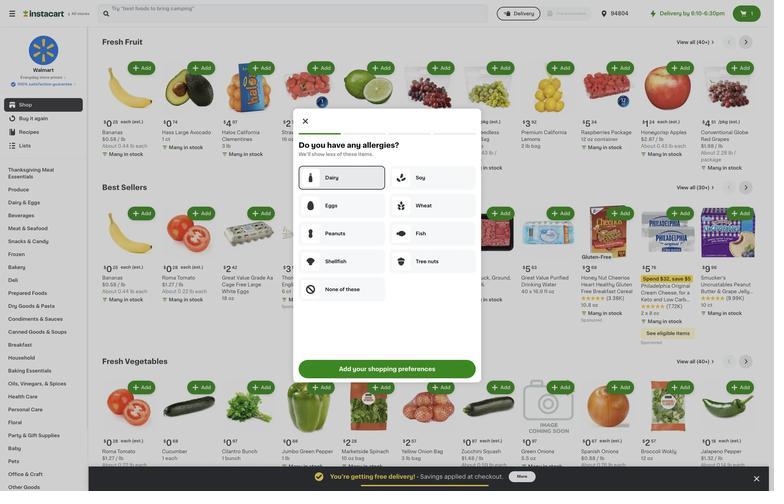 Task type: vqa. For each thing, say whether or not it's contained in the screenshot.
second View all (40+) popup button from the bottom of the page
yes



Task type: locate. For each thing, give the bounding box(es) containing it.
(est.) inside $0.18 each (estimated) element
[[730, 439, 742, 443]]

$ 5 63
[[523, 265, 537, 273]]

1 view all (40+) from the top
[[677, 40, 710, 45]]

original down ritz
[[342, 290, 360, 295]]

dairy inside add your shopping preferences element
[[325, 175, 338, 180]]

care up floral link
[[31, 407, 43, 412]]

/pkg right 51
[[719, 120, 728, 124]]

low
[[664, 297, 674, 302]]

2 $0.25 each (estimated) element from the top
[[102, 263, 157, 274]]

x
[[529, 289, 532, 294], [346, 304, 349, 309], [645, 311, 648, 316]]

2 $0.58 from the top
[[102, 282, 116, 287]]

5 for $ 5 63
[[526, 265, 531, 273]]

spend up ritz
[[344, 277, 360, 281]]

$ 3 92
[[523, 120, 537, 128], [283, 265, 297, 273]]

(40+) for 0
[[697, 359, 710, 364]]

tree nuts
[[416, 259, 439, 264]]

essentials
[[8, 174, 33, 179], [26, 369, 51, 373]]

3 down shellfish
[[346, 265, 351, 273]]

beverages link
[[4, 209, 83, 222]]

1 bananas $0.58 / lb about 0.44 lb each from the top
[[102, 130, 148, 148]]

oz down raspberries
[[588, 137, 593, 142]]

1 horizontal spatial /pkg (est.)
[[719, 120, 740, 124]]

57
[[651, 440, 656, 444], [412, 440, 417, 444]]

cheese,
[[658, 290, 678, 295]]

large down grade
[[248, 282, 261, 287]]

0 vertical spatial 25
[[113, 120, 118, 124]]

1 /pkg (est.) from the left
[[479, 120, 501, 124]]

1 vertical spatial $ 0 28
[[104, 439, 118, 447]]

grapes inside the sun harvest seedless red grapes
[[413, 137, 430, 142]]

1 vertical spatial ct
[[286, 289, 291, 294]]

1 vertical spatial view
[[677, 185, 689, 190]]

12 for broccoli wokly 12 oz
[[641, 456, 646, 461]]

tomato for top "$0.28 each (estimated)" element
[[177, 276, 195, 280]]

gluten
[[616, 282, 632, 287]]

2 $1.98 from the left
[[701, 144, 714, 148]]

1 horizontal spatial dairy
[[325, 175, 338, 180]]

$ 2 57 up broccoli
[[643, 439, 656, 447]]

0 vertical spatial $0.28 each (estimated) element
[[162, 263, 217, 274]]

of right none
[[340, 287, 345, 292]]

2 (40+) from the top
[[697, 359, 710, 364]]

5 left 76 at the right bottom of page
[[645, 265, 651, 273]]

97 up halos
[[232, 120, 237, 124]]

original for muffins
[[304, 276, 322, 280]]

2 up marketside
[[346, 439, 351, 447]]

1 horizontal spatial spend
[[643, 277, 659, 281]]

/
[[118, 137, 120, 142], [656, 137, 658, 142], [476, 144, 478, 148], [715, 144, 717, 148], [495, 151, 497, 155], [734, 151, 736, 155], [118, 282, 120, 287], [176, 282, 178, 287], [116, 456, 118, 461], [476, 456, 478, 461], [597, 456, 599, 461], [715, 456, 717, 461]]

oz down marketside
[[348, 456, 354, 461]]

2 0.44 from the top
[[118, 289, 129, 294]]

view all (40+) for 0
[[677, 359, 710, 364]]

(3.38k)
[[607, 296, 625, 301]]

12 down raspberries
[[581, 137, 586, 142]]

2 red from the left
[[701, 137, 711, 142]]

$ inside $ 3 spend $20, save $5 ritz fresh stacks original crackers
[[343, 266, 346, 270]]

0 horizontal spatial /pkg (est.)
[[479, 120, 501, 124]]

each
[[121, 120, 131, 124], [658, 120, 668, 124], [345, 137, 357, 142], [136, 144, 148, 148], [675, 144, 686, 148], [121, 265, 131, 269], [181, 265, 191, 269], [136, 289, 148, 294], [195, 289, 207, 294], [121, 439, 131, 443], [480, 439, 490, 443], [600, 439, 610, 443], [719, 439, 729, 443], [165, 456, 177, 461], [135, 463, 147, 468], [495, 463, 507, 468], [614, 463, 626, 468], [733, 463, 745, 468]]

72
[[292, 120, 297, 124], [472, 266, 477, 270]]

2 california from the left
[[237, 130, 260, 135]]

1 horizontal spatial $ 3 92
[[523, 120, 537, 128]]

seedless right harvest
[[432, 130, 454, 135]]

2 /pkg (est.) from the left
[[719, 120, 740, 124]]

0 horizontal spatial $ 0 68
[[163, 439, 178, 447]]

$5 up 'a'
[[685, 277, 691, 281]]

1 horizontal spatial red
[[701, 137, 711, 142]]

1 horizontal spatial delivery
[[660, 11, 682, 16]]

eggs right white
[[237, 289, 249, 294]]

goods down prepared foods
[[18, 304, 35, 309]]

2 down lemons
[[522, 144, 525, 148]]

all for 1
[[690, 40, 696, 45]]

0 horizontal spatial 68
[[173, 440, 178, 444]]

1 horizontal spatial $ 0 28
[[163, 265, 178, 273]]

0 horizontal spatial 42
[[232, 266, 237, 270]]

white
[[222, 289, 236, 294]]

less
[[326, 152, 336, 157]]

nuts
[[428, 259, 439, 264]]

fresh down the $20,
[[352, 284, 365, 288]]

2 4 from the left
[[705, 120, 711, 128]]

0 horizontal spatial $0.28 each (estimated) element
[[102, 437, 157, 449]]

0 horizontal spatial tomato
[[117, 450, 135, 454]]

97 up green onions 5.5 oz
[[532, 440, 537, 444]]

bag down lemons
[[531, 144, 541, 148]]

green onions 5.5 oz
[[522, 450, 555, 461]]

canned goods & soups
[[8, 330, 67, 335]]

0 horizontal spatial $1.27
[[102, 456, 115, 461]]

$ 2 57 for yellow
[[403, 439, 417, 447]]

97 up cilantro
[[233, 440, 238, 444]]

0 horizontal spatial free
[[236, 282, 247, 287]]

1 vertical spatial $ 3 92
[[283, 265, 297, 273]]

getting
[[351, 474, 373, 480]]

1 horizontal spatial 28
[[173, 266, 178, 270]]

0 vertical spatial view
[[677, 40, 689, 45]]

product group containing 1
[[641, 60, 696, 159]]

0 vertical spatial view all (40+)
[[677, 40, 710, 45]]

2 view all (40+) button from the top
[[674, 355, 718, 369]]

(est.) for $0.67 each (estimated) element at right
[[611, 439, 622, 443]]

$ 0 87
[[463, 439, 477, 447]]

spinach
[[370, 450, 389, 454]]

92 up premium
[[532, 120, 537, 124]]

1 save from the left
[[373, 277, 384, 281]]

1 vertical spatial 10
[[342, 456, 347, 461]]

all stores link
[[23, 4, 90, 23]]

1 horizontal spatial seedless
[[478, 130, 500, 135]]

0 horizontal spatial bag
[[434, 450, 443, 454]]

$1.98 inside green seedless grapes bag $1.98 / lb about 2.43 lb / package
[[462, 144, 475, 148]]

1 red from the left
[[402, 137, 411, 142]]

avocado
[[190, 130, 211, 135]]

$0.25 each (estimated) element for 2
[[102, 263, 157, 274]]

0 vertical spatial breakfast
[[593, 289, 616, 294]]

0 horizontal spatial large
[[175, 130, 189, 135]]

these down any
[[343, 152, 357, 157]]

value up water
[[536, 276, 549, 280]]

original up muffins
[[304, 276, 322, 280]]

it
[[30, 116, 33, 121]]

$ 0 97 for cilantro bunch
[[223, 439, 238, 447]]

25 inside $ 0 25
[[113, 266, 118, 270]]

2 value from the left
[[237, 276, 250, 280]]

$0.67 each (estimated) element
[[581, 437, 636, 449]]

$ 0 68 for jumbo green pepper
[[283, 439, 298, 447]]

great value purified drinking water 40 x 16.9 fl oz
[[522, 276, 569, 294]]

5 left 34
[[585, 120, 591, 128]]

★★★★★
[[581, 296, 605, 301], [581, 296, 605, 301], [701, 296, 725, 301], [701, 296, 725, 301], [342, 297, 366, 302], [342, 297, 366, 302], [641, 304, 665, 309], [641, 304, 665, 309]]

/pkg (est.)
[[479, 120, 501, 124], [719, 120, 740, 124]]

0.44 down $ 0 25 each (est.)
[[118, 144, 129, 148]]

12 inside raspberries package 12 oz container
[[581, 137, 586, 142]]

0 horizontal spatial roma
[[102, 450, 116, 454]]

1 $ 2 57 from the left
[[643, 439, 656, 447]]

beef
[[462, 276, 473, 280]]

$0.87 each (estimated) element
[[462, 437, 516, 449]]

$5
[[385, 277, 392, 281], [685, 277, 691, 281]]

$1.24 each (estimated) element
[[641, 117, 696, 129]]

(est.) for bottommost "$0.28 each (estimated)" element
[[132, 439, 143, 443]]

sun harvest seedless red grapes button
[[402, 60, 456, 166]]

ritz
[[342, 284, 351, 288]]

free inside the great value grade aa cage free large white eggs 18 oz
[[236, 282, 247, 287]]

oz inside the great value grade aa cage free large white eggs 18 oz
[[229, 296, 234, 301]]

spend
[[344, 277, 360, 281], [643, 277, 659, 281]]

0 horizontal spatial sponsored badge image
[[282, 305, 303, 309]]

package
[[462, 157, 482, 162], [701, 157, 722, 162]]

$0.58 down $ 0 25 each (est.)
[[102, 137, 116, 142]]

free right the "cage"
[[236, 282, 247, 287]]

oz right the fl at right
[[549, 289, 555, 294]]

2 save from the left
[[672, 277, 684, 281]]

bag down yellow
[[412, 456, 421, 461]]

service type group
[[497, 7, 592, 20]]

green for green seedless grapes bag $1.98 / lb about 2.43 lb / package
[[462, 130, 476, 135]]

1 horizontal spatial green
[[462, 130, 476, 135]]

2 vertical spatial item carousel region
[[102, 355, 756, 486]]

2 all from the top
[[690, 185, 696, 190]]

0 horizontal spatial /pkg
[[479, 120, 489, 124]]

of right less
[[337, 152, 342, 157]]

lifestyle
[[641, 304, 662, 309]]

2 /pkg from the left
[[719, 120, 728, 124]]

$ 3 92 for premium california lemons
[[523, 120, 537, 128]]

0 horizontal spatial 8
[[342, 304, 345, 309]]

42 right lime
[[355, 130, 361, 135]]

grapes down conventional
[[712, 137, 730, 142]]

2 up the "cage"
[[226, 265, 231, 273]]

1 view from the top
[[677, 40, 689, 45]]

party & gift supplies link
[[4, 429, 83, 442]]

2 view all (40+) from the top
[[677, 359, 710, 364]]

$5 right the $20,
[[385, 277, 392, 281]]

1 $ 0 68 from the left
[[163, 439, 178, 447]]

sauces
[[45, 317, 63, 322]]

2 view from the top
[[677, 185, 689, 190]]

1 package from the left
[[462, 157, 482, 162]]

about inside conventional globe red grapes $1.98 / lb about 2.28 lb / package
[[701, 151, 716, 155]]

fruit
[[125, 38, 143, 46]]

2 grapes from the left
[[413, 137, 430, 142]]

bag for 2
[[412, 456, 421, 461]]

2 horizontal spatial bag
[[531, 144, 541, 148]]

34
[[592, 120, 597, 124]]

sponsored badge image down 6 on the bottom left of the page
[[282, 305, 303, 309]]

(est.) inside $0.67 each (estimated) element
[[611, 439, 622, 443]]

1 $1.98 from the left
[[462, 144, 475, 148]]

bag
[[480, 137, 490, 142], [434, 450, 443, 454]]

68 inside $ 3 68
[[592, 266, 597, 270]]

0 horizontal spatial roma tomato $1.27 / lb about 0.22 lb each
[[102, 450, 147, 468]]

0 vertical spatial 18
[[417, 266, 421, 270]]

stores
[[77, 12, 89, 16]]

1 horizontal spatial grapes
[[462, 137, 479, 142]]

sponsored badge image
[[282, 305, 303, 309], [581, 319, 602, 323], [641, 341, 662, 345]]

& down uncrustables
[[717, 289, 721, 294]]

1 0.44 from the top
[[118, 144, 129, 148]]

1 $0.25 each (estimated) element from the top
[[102, 117, 157, 129]]

8 left "1.48"
[[342, 304, 345, 309]]

(est.) inside $0.87 each (estimated) element
[[491, 439, 503, 443]]

oz down white
[[229, 296, 234, 301]]

3 down halos
[[222, 144, 225, 148]]

1 vertical spatial (40+)
[[697, 359, 710, 364]]

each (est.) for $0.18 each (estimated) element
[[719, 439, 742, 443]]

lb inside "jumbo green pepper 1 lb"
[[285, 456, 290, 461]]

instacart logo image
[[23, 10, 64, 18]]

x for 3
[[346, 304, 349, 309]]

1 horizontal spatial pepper
[[725, 450, 742, 454]]

1 view all (40+) button from the top
[[674, 35, 718, 49]]

smucker's uncrustables peanut butter & grape jelly sandwich
[[701, 276, 751, 301]]

all down delivery by 6:10-6:30pm
[[690, 40, 696, 45]]

1 $5 from the left
[[385, 277, 392, 281]]

ct inside hass large avocado 1 ct
[[165, 137, 170, 142]]

10.8 oz
[[581, 303, 598, 308]]

2 for strawberries
[[286, 120, 291, 128]]

bananas down $ 0 25 each (est.)
[[102, 130, 123, 135]]

original for cheese,
[[672, 284, 690, 288]]

12
[[581, 137, 586, 142], [641, 456, 646, 461]]

vegetables
[[125, 358, 168, 365]]

breakfast up household
[[8, 343, 32, 348]]

$1.98 inside conventional globe red grapes $1.98 / lb about 2.28 lb / package
[[701, 144, 714, 148]]

buy it again
[[19, 116, 48, 121]]

breakfast down the healthy
[[593, 289, 616, 294]]

1 value from the left
[[536, 276, 549, 280]]

9
[[705, 265, 711, 273]]

2 item carousel region from the top
[[102, 181, 756, 349]]

spend inside $ 3 spend $20, save $5 ritz fresh stacks original crackers
[[344, 277, 360, 281]]

x left "1.48"
[[346, 304, 349, 309]]

1 all from the top
[[690, 40, 696, 45]]

3 up thomas'
[[286, 265, 291, 273]]

view all (40+) button for 0
[[674, 355, 718, 369]]

& left candy
[[27, 239, 31, 244]]

12 down broccoli
[[641, 456, 646, 461]]

each inside $0.87 each (estimated) element
[[480, 439, 490, 443]]

lb inside "halos california clementines 3 lb"
[[226, 144, 231, 148]]

all inside popup button
[[690, 185, 696, 190]]

& up beverages
[[23, 200, 27, 205]]

0 vertical spatial goods
[[18, 304, 35, 309]]

0.22
[[178, 289, 188, 294], [118, 463, 129, 468]]

each (est.) for $0.25 each (estimated) element for 2
[[121, 265, 143, 269]]

2 57 from the left
[[412, 440, 417, 444]]

1 horizontal spatial 12
[[641, 456, 646, 461]]

each (est.) inside $0.87 each (estimated) element
[[480, 439, 503, 443]]

each (est.) inside $1.24 each (estimated) element
[[658, 120, 680, 124]]

save right $32,
[[672, 277, 684, 281]]

green
[[462, 130, 476, 135], [300, 450, 315, 454], [522, 450, 536, 454]]

0 vertical spatial large
[[175, 130, 189, 135]]

4
[[226, 120, 232, 128], [705, 120, 711, 128]]

0 vertical spatial care
[[26, 395, 37, 399]]

treatment tracker modal dialog
[[89, 467, 769, 491]]

lemons
[[522, 137, 541, 142]]

main content
[[89, 27, 769, 491]]

0 vertical spatial of
[[337, 152, 342, 157]]

1 vertical spatial 18
[[222, 296, 227, 301]]

2 up 'strawberries'
[[286, 120, 291, 128]]

1 seedless from the left
[[478, 130, 500, 135]]

0 vertical spatial x
[[529, 289, 532, 294]]

breakfast link
[[4, 339, 83, 352]]

1 inside product group
[[645, 120, 649, 128]]

4 inside "element"
[[705, 120, 711, 128]]

3 inside "halos california clementines 3 lb"
[[222, 144, 225, 148]]

0 horizontal spatial 28
[[113, 440, 118, 444]]

each (est.) for $0.67 each (estimated) element at right
[[600, 439, 622, 443]]

product group
[[102, 60, 157, 159], [162, 60, 217, 152], [222, 60, 276, 159], [282, 60, 336, 143], [342, 60, 396, 152], [402, 60, 456, 166], [462, 60, 516, 173], [522, 60, 576, 150], [581, 60, 636, 152], [641, 60, 696, 159], [701, 60, 756, 173], [102, 205, 157, 304], [162, 205, 217, 304], [222, 205, 276, 302], [282, 205, 336, 311], [342, 205, 396, 340], [402, 205, 456, 311], [462, 205, 516, 304], [522, 205, 576, 295], [581, 205, 636, 324], [641, 205, 696, 347], [701, 205, 756, 318], [102, 379, 157, 478], [162, 379, 217, 462], [222, 379, 276, 462], [282, 379, 336, 472], [342, 379, 396, 472], [402, 379, 456, 462], [462, 379, 516, 478], [522, 379, 576, 472], [581, 379, 636, 478], [641, 379, 696, 462], [701, 379, 756, 478]]

12 for raspberries package 12 oz container
[[581, 137, 586, 142]]

2 vertical spatial fresh
[[102, 358, 123, 365]]

bag right onion
[[434, 450, 443, 454]]

shellfish
[[325, 259, 346, 264]]

$ inside $ 2 28
[[343, 440, 346, 444]]

2 $ 2 57 from the left
[[403, 439, 417, 447]]

1 vertical spatial tomato
[[117, 450, 135, 454]]

0 horizontal spatial seedless
[[432, 130, 454, 135]]

oz inside marketside spinach 10 oz bag
[[348, 456, 354, 461]]

$0.25 each (estimated) element
[[102, 117, 157, 129], [102, 263, 157, 274]]

3 up honey
[[585, 265, 591, 273]]

candy
[[32, 239, 49, 244]]

$0.58 for 4
[[102, 137, 116, 142]]

lb
[[121, 137, 125, 142], [659, 137, 664, 142], [130, 144, 135, 148], [479, 144, 484, 148], [526, 144, 530, 148], [669, 144, 673, 148], [226, 144, 231, 148], [719, 144, 723, 148], [489, 151, 494, 155], [729, 151, 733, 155], [121, 282, 125, 287], [179, 282, 183, 287], [130, 289, 135, 294], [190, 289, 194, 294], [119, 456, 123, 461], [285, 456, 290, 461], [479, 456, 484, 461], [406, 456, 411, 461], [600, 456, 605, 461], [718, 456, 723, 461], [130, 463, 134, 468], [490, 463, 494, 468], [609, 463, 613, 468], [728, 463, 732, 468]]

0 horizontal spatial $1.98
[[462, 144, 475, 148]]

oz inside strawberries 16 oz container
[[288, 137, 294, 142]]

$ 0 97 up cilantro
[[223, 439, 238, 447]]

view all (40+) button down 6:10-
[[674, 35, 718, 49]]

1 vertical spatial bag
[[434, 450, 443, 454]]

1 vertical spatial goods
[[29, 330, 45, 335]]

$0.25 each (estimated) element for 4
[[102, 117, 157, 129]]

0 vertical spatial item carousel region
[[102, 35, 756, 175]]

1 horizontal spatial eggs
[[237, 289, 249, 294]]

premium california lemons 2 lb bag
[[522, 130, 567, 148]]

2 bananas $0.58 / lb about 0.44 lb each from the top
[[102, 276, 148, 294]]

each inside $1.24 each (estimated) element
[[658, 120, 668, 124]]

1 vertical spatial 8
[[649, 311, 653, 316]]

goods
[[18, 304, 35, 309], [29, 330, 45, 335], [24, 485, 40, 490]]

1 57 from the left
[[651, 440, 656, 444]]

view for 5
[[677, 185, 689, 190]]

0 vertical spatial 72
[[292, 120, 297, 124]]

18
[[417, 266, 421, 270], [222, 296, 227, 301], [712, 440, 716, 444]]

thanksgiving meal essentials
[[8, 168, 54, 179]]

2 25 from the top
[[113, 266, 118, 270]]

2 $5 from the left
[[685, 277, 691, 281]]

1 25 from the top
[[113, 120, 118, 124]]

5 up beef
[[466, 265, 471, 273]]

great up 'drinking'
[[522, 276, 535, 280]]

0 horizontal spatial red
[[402, 137, 411, 142]]

preferences
[[398, 367, 435, 372]]

delivery!
[[389, 474, 415, 480]]

each (est.) inside $0.25 each (estimated) element
[[121, 265, 143, 269]]

18 inside $ 0 18
[[712, 440, 716, 444]]

68 up cucumber at the bottom of the page
[[173, 440, 178, 444]]

breakfast inside "link"
[[8, 343, 32, 348]]

great for 5
[[522, 276, 535, 280]]

1 pepper from the left
[[316, 450, 333, 454]]

red inside the sun harvest seedless red grapes
[[402, 137, 411, 142]]

1 horizontal spatial save
[[672, 277, 684, 281]]

1 (40+) from the top
[[697, 40, 710, 45]]

1 vertical spatial 92
[[292, 266, 297, 270]]

add button
[[128, 62, 155, 74], [188, 62, 215, 74], [248, 62, 274, 74], [308, 62, 334, 74], [368, 62, 394, 74], [428, 62, 454, 74], [488, 62, 514, 74], [548, 62, 574, 74], [608, 62, 634, 74], [667, 62, 694, 74], [727, 62, 754, 74], [128, 207, 155, 220], [188, 207, 215, 220], [248, 207, 274, 220], [308, 207, 334, 220], [368, 207, 394, 220], [488, 207, 514, 220], [548, 207, 574, 220], [608, 207, 634, 220], [667, 207, 694, 220], [727, 207, 754, 220], [128, 381, 155, 394], [188, 381, 215, 394], [248, 381, 274, 394], [308, 381, 334, 394], [368, 381, 394, 394], [428, 381, 454, 394], [488, 381, 514, 394], [548, 381, 574, 394], [608, 381, 634, 394], [667, 381, 694, 394], [727, 381, 754, 394]]

each inside zucchini squash $1.48 / lb about 0.59 lb each
[[495, 463, 507, 468]]

0 vertical spatial original
[[304, 276, 322, 280]]

bag inside yellow onion bag 3 lb bag
[[412, 456, 421, 461]]

grade
[[251, 276, 266, 280]]

97 for 0
[[233, 440, 238, 444]]

1 vertical spatial 25
[[113, 266, 118, 270]]

grapes up 2.43
[[462, 137, 479, 142]]

0 vertical spatial 92
[[532, 120, 537, 124]]

view all (40+) button for 4
[[674, 35, 718, 49]]

2 onions from the left
[[602, 450, 619, 454]]

dairy down 'produce'
[[8, 200, 21, 205]]

green inside green onions 5.5 oz
[[522, 450, 536, 454]]

sun harvest seedless red grapes
[[402, 130, 454, 142]]

california inside "halos california clementines 3 lb"
[[237, 130, 260, 135]]

2 great from the left
[[222, 276, 235, 280]]

0.44 down $ 0 25
[[118, 289, 129, 294]]

bag down marketside
[[355, 456, 365, 461]]

0 vertical spatial $ 3 92
[[523, 120, 537, 128]]

value inside great value purified drinking water 40 x 16.9 fl oz
[[536, 276, 549, 280]]

0 vertical spatial bananas
[[102, 130, 123, 135]]

oz inside raspberries package 12 oz container
[[588, 137, 593, 142]]

condiments & sauces
[[8, 317, 63, 322]]

3 down yellow
[[402, 456, 405, 461]]

1 onions from the left
[[537, 450, 555, 454]]

0 horizontal spatial spend
[[344, 277, 360, 281]]

1 spend from the left
[[344, 277, 360, 281]]

save inside $ 3 spend $20, save $5 ritz fresh stacks original crackers
[[373, 277, 384, 281]]

bananas $0.58 / lb about 0.44 lb each for 2
[[102, 276, 148, 294]]

2 up broccoli
[[645, 439, 651, 447]]

0.44
[[118, 144, 129, 148], [118, 289, 129, 294]]

2 horizontal spatial ct
[[708, 303, 713, 308]]

goods for canned
[[29, 330, 45, 335]]

sponsored badge image down 10.8 oz
[[581, 319, 602, 323]]

57 up broccoli
[[651, 440, 656, 444]]

fresh left fruit
[[102, 38, 123, 46]]

57 for yellow
[[412, 440, 417, 444]]

$ 0 68
[[163, 439, 178, 447], [283, 439, 298, 447]]

add inside button
[[339, 367, 351, 372]]

package down 2.43
[[462, 157, 482, 162]]

cucumber 1 each
[[162, 450, 187, 461]]

0 horizontal spatial ct
[[165, 137, 170, 142]]

strawberries
[[282, 130, 312, 135]]

0.44 for 2
[[118, 289, 129, 294]]

value inside the great value grade aa cage free large white eggs 18 oz
[[237, 276, 250, 280]]

0 vertical spatial roma
[[162, 276, 176, 280]]

18 for 22
[[417, 266, 421, 270]]

18 down white
[[222, 296, 227, 301]]

0 horizontal spatial 0.22
[[118, 463, 129, 468]]

grapes inside conventional globe red grapes $1.98 / lb about 2.28 lb / package
[[712, 137, 730, 142]]

68 up jumbo
[[292, 440, 298, 444]]

original inside $ 3 spend $20, save $5 ritz fresh stacks original crackers
[[342, 290, 360, 295]]

onions inside green onions 5.5 oz
[[537, 450, 555, 454]]

(est.) for top "$0.28 each (estimated)" element
[[192, 265, 203, 269]]

1 horizontal spatial $0.28 each (estimated) element
[[162, 263, 217, 274]]

68 for cucumber
[[173, 440, 178, 444]]

ct right 6 on the bottom left of the page
[[286, 289, 291, 294]]

original inside philadelphia original cream cheese, for a keto and low carb lifestyle
[[672, 284, 690, 288]]

free up nut
[[601, 255, 612, 259]]

sponsored badge image for $ 3 68
[[581, 319, 602, 323]]

2 for broccoli wokly
[[645, 439, 651, 447]]

condiments & sauces link
[[4, 313, 83, 326]]

1 horizontal spatial 4
[[705, 120, 711, 128]]

57 up yellow
[[412, 440, 417, 444]]

$4.51 per package (estimated) element
[[701, 117, 756, 129]]

25 for $ 0 25 each (est.)
[[113, 120, 118, 124]]

carb
[[675, 297, 687, 302]]

view all (40+) down delivery by 6:10-6:30pm
[[677, 40, 710, 45]]

0 vertical spatial $ 0 28
[[163, 265, 178, 273]]

pepper inside jalapeno pepper $1.32 / lb about 0.14 lb each
[[725, 450, 742, 454]]

delivery inside button
[[514, 11, 534, 16]]

snacks & candy link
[[4, 235, 83, 248]]

item carousel region
[[102, 35, 756, 175], [102, 181, 756, 349], [102, 355, 756, 486]]

$0.18 each (estimated) element
[[701, 437, 756, 449]]

$ 0 97 for green onions
[[523, 439, 537, 447]]

x for 5
[[645, 311, 648, 316]]

0.59
[[477, 463, 488, 468]]

0 horizontal spatial great
[[222, 276, 235, 280]]

about inside honeycrisp apples $2.87 / lb about 0.43 lb each
[[641, 144, 656, 148]]

1 horizontal spatial $ 2 57
[[643, 439, 656, 447]]

25 for $ 0 25
[[113, 266, 118, 270]]

package for 2.28
[[701, 157, 722, 162]]

2 pepper from the left
[[725, 450, 742, 454]]

28 inside $ 2 28
[[352, 440, 357, 444]]

/pkg up green seedless grapes bag $1.98 / lb about 2.43 lb / package
[[479, 120, 489, 124]]

0 vertical spatial 42
[[355, 130, 361, 135]]

items.
[[358, 152, 373, 157]]

$0.28 each (estimated) element
[[162, 263, 217, 274], [102, 437, 157, 449]]

bananas $0.58 / lb about 0.44 lb each for 4
[[102, 130, 148, 148]]

1 grapes from the left
[[462, 137, 479, 142]]

all down 'items' at the bottom of page
[[690, 359, 696, 364]]

free inside honey nut cheerios heart healthy gluten free breakfast cereal
[[581, 289, 592, 294]]

eggs inside the great value grade aa cage free large white eggs 18 oz
[[237, 289, 249, 294]]

18 up jalapeno
[[712, 440, 716, 444]]

None search field
[[97, 4, 488, 23]]

2 bananas from the top
[[102, 276, 123, 280]]

original up for at the bottom right of page
[[672, 284, 690, 288]]

97
[[232, 120, 237, 124], [532, 440, 537, 444], [233, 440, 238, 444]]

container
[[295, 137, 320, 142]]

california inside the premium california lemons 2 lb bag
[[544, 130, 567, 135]]

1 inside cilantro bunch 1 bunch
[[222, 456, 224, 461]]

oz inside green onions 5.5 oz
[[530, 456, 536, 461]]

& left sauces
[[40, 317, 44, 322]]

vinegars,
[[20, 382, 43, 386]]

51
[[712, 120, 716, 124]]

see eligible items
[[647, 331, 690, 336]]

1 inside hass large avocado 1 ct
[[162, 137, 164, 142]]

0 vertical spatial $0.25 each (estimated) element
[[102, 117, 157, 129]]

$ inside $ 0 18
[[703, 440, 705, 444]]

floral
[[8, 420, 22, 425]]

$ 22 18
[[403, 265, 421, 273]]

$0.58 for 2
[[102, 282, 116, 287]]

2 inside the premium california lemons 2 lb bag
[[522, 144, 525, 148]]

2 seedless from the left
[[432, 130, 454, 135]]

seedless up 2.43
[[478, 130, 500, 135]]

care for personal care
[[31, 407, 43, 412]]

94804
[[611, 11, 629, 16]]

0 horizontal spatial 57
[[412, 440, 417, 444]]

/ inside honeycrisp apples $2.87 / lb about 0.43 lb each
[[656, 137, 658, 142]]

red inside conventional globe red grapes $1.98 / lb about 2.28 lb / package
[[701, 137, 711, 142]]

each inside $0.67 each (estimated) element
[[600, 439, 610, 443]]

dairy for dairy
[[325, 175, 338, 180]]

1 bananas from the top
[[102, 130, 123, 135]]

bananas $0.58 / lb about 0.44 lb each down $ 0 25 each (est.)
[[102, 130, 148, 148]]

8 down lifestyle
[[649, 311, 653, 316]]

25 inside $ 0 25 each (est.)
[[113, 120, 118, 124]]

walmart
[[33, 68, 54, 73]]

bananas for 2
[[102, 276, 123, 280]]

red down sun
[[402, 137, 411, 142]]

2.43
[[477, 151, 488, 155]]

0 horizontal spatial 72
[[292, 120, 297, 124]]

42 up the "cage"
[[232, 266, 237, 270]]

lists
[[19, 143, 31, 148]]

/pkg (est.) right 51
[[719, 120, 740, 124]]

18 inside the great value grade aa cage free large white eggs 18 oz
[[222, 296, 227, 301]]

0 vertical spatial ct
[[165, 137, 170, 142]]

$ 0 97 up green onions 5.5 oz
[[523, 439, 537, 447]]

(est.) for $1.24 each (estimated) element
[[669, 120, 680, 124]]

each inside jalapeno pepper $1.32 / lb about 0.14 lb each
[[733, 463, 745, 468]]

0 horizontal spatial green
[[300, 450, 315, 454]]

bag inside green seedless grapes bag $1.98 / lb about 2.43 lb / package
[[480, 137, 490, 142]]

(est.) inside $4.51 per package (estimated) "element"
[[729, 120, 740, 124]]

1 vertical spatial breakfast
[[8, 343, 32, 348]]

1 $ 0 97 from the left
[[523, 439, 537, 447]]

2 horizontal spatial 68
[[592, 266, 597, 270]]

eggs up beverages link
[[28, 200, 40, 205]]

1 vertical spatial roma tomato $1.27 / lb about 0.22 lb each
[[102, 450, 147, 468]]

sellers
[[121, 184, 147, 191]]

2 package from the left
[[701, 157, 722, 162]]

1 california from the left
[[544, 130, 567, 135]]

1 vertical spatial all
[[690, 185, 696, 190]]

value for 5
[[536, 276, 549, 280]]

1 horizontal spatial package
[[701, 157, 722, 162]]

3 item carousel region from the top
[[102, 355, 756, 486]]

more
[[517, 475, 528, 479]]

1 horizontal spatial $ 0 68
[[283, 439, 298, 447]]

oz right the 10.8
[[593, 303, 598, 308]]

care
[[26, 395, 37, 399], [31, 407, 43, 412]]

office
[[8, 472, 24, 477]]

1 great from the left
[[522, 276, 535, 280]]

92
[[532, 120, 537, 124], [292, 266, 297, 270]]

3 grapes from the left
[[712, 137, 730, 142]]

0 horizontal spatial dairy
[[8, 200, 21, 205]]

view down 'items' at the bottom of page
[[677, 359, 689, 364]]

0 vertical spatial 12
[[581, 137, 586, 142]]

$ 3 92 for thomas' original english muffins
[[283, 265, 297, 273]]

1 item carousel region from the top
[[102, 35, 756, 175]]

$ 3 92 up thomas'
[[283, 265, 297, 273]]

2 $ 0 68 from the left
[[283, 439, 298, 447]]

0 vertical spatial bag
[[480, 137, 490, 142]]

1 horizontal spatial california
[[544, 130, 567, 135]]

package inside conventional globe red grapes $1.98 / lb about 2.28 lb / package
[[701, 157, 722, 162]]

eggs inside dairy & eggs link
[[28, 200, 40, 205]]

these inside do you have any allergies? we'll show less of these items.
[[343, 152, 357, 157]]

6:10-
[[691, 11, 704, 16]]

1 4 from the left
[[226, 120, 232, 128]]

$0.58 down $ 0 25
[[102, 282, 116, 287]]

california right premium
[[544, 130, 567, 135]]

1 $0.58 from the top
[[102, 137, 116, 142]]

2 $ 0 97 from the left
[[223, 439, 238, 447]]

1 horizontal spatial roma
[[162, 276, 176, 280]]

0 horizontal spatial $ 3 92
[[283, 265, 297, 273]]

each (est.) for $1.24 each (estimated) element
[[658, 120, 680, 124]]

view all (40+) down 'items' at the bottom of page
[[677, 359, 710, 364]]



Task type: describe. For each thing, give the bounding box(es) containing it.
essentials inside thanksgiving meal essentials
[[8, 174, 33, 179]]

by
[[683, 11, 690, 16]]

seedless inside green seedless grapes bag $1.98 / lb about 2.43 lb / package
[[478, 130, 500, 135]]

goods for dry
[[18, 304, 35, 309]]

oz right "1.48"
[[361, 304, 367, 309]]

/ inside zucchini squash $1.48 / lb about 0.59 lb each
[[476, 456, 478, 461]]

each (est.) for bottommost "$0.28 each (estimated)" element
[[121, 439, 143, 443]]

personal
[[8, 407, 30, 412]]

supplies
[[38, 433, 60, 438]]

everyday store prices
[[20, 76, 62, 79]]

halos
[[222, 130, 236, 135]]

care for health care
[[26, 395, 37, 399]]

$ inside $ 0 25 each (est.)
[[104, 120, 106, 124]]

ct inside thomas' original english muffins 6 ct
[[286, 289, 291, 294]]

harvest
[[412, 130, 431, 135]]

floral link
[[4, 416, 83, 429]]

bag for 3
[[531, 144, 541, 148]]

72 inside $ 2 72
[[292, 120, 297, 124]]

fresh for 0
[[102, 358, 123, 365]]

$ inside $ 3 68
[[583, 266, 585, 270]]

foods
[[32, 291, 47, 296]]

oz down lifestyle
[[654, 311, 660, 316]]

thanksgiving
[[8, 168, 41, 172]]

18 for 0
[[712, 440, 716, 444]]

other
[[8, 485, 22, 490]]

28 for top "$0.28 each (estimated)" element
[[173, 266, 178, 270]]

have
[[327, 142, 345, 149]]

fresh vegetables
[[102, 358, 168, 365]]

bananas for 4
[[102, 130, 123, 135]]

1 vertical spatial 0.22
[[118, 463, 129, 468]]

$1.48
[[462, 456, 475, 461]]

raspberries package 12 oz container
[[581, 130, 632, 142]]

• savings applied at checkout.
[[417, 474, 504, 480]]

party
[[8, 433, 21, 438]]

heart
[[581, 282, 595, 287]]

about inside zucchini squash $1.48 / lb about 0.59 lb each
[[462, 463, 476, 468]]

oz inside broccoli wokly 12 oz
[[648, 456, 653, 461]]

0.44 for 4
[[118, 144, 129, 148]]

sandwich
[[701, 296, 725, 301]]

california for premium california lemons 2 lb bag
[[544, 130, 567, 135]]

green seedless grapes bag $1.98 / lb about 2.43 lb / package
[[462, 130, 500, 162]]

$5 inside $ 3 spend $20, save $5 ritz fresh stacks original crackers
[[385, 277, 392, 281]]

& inside the smucker's uncrustables peanut butter & grape jelly sandwich
[[717, 289, 721, 294]]

all for 5
[[690, 185, 696, 190]]

0 vertical spatial roma tomato $1.27 / lb about 0.22 lb each
[[162, 276, 207, 294]]

& left gift
[[23, 433, 27, 438]]

$ 2 57 for broccoli
[[643, 439, 656, 447]]

delivery for delivery
[[514, 11, 534, 16]]

great value grade aa cage free large white eggs 18 oz
[[222, 276, 273, 301]]

each inside $ 0 25 each (est.)
[[121, 120, 131, 124]]

1 vertical spatial roma
[[102, 450, 116, 454]]

(est.) inside $ 0 25 each (est.)
[[132, 120, 143, 124]]

sponsored badge image for $ 3 92
[[282, 305, 303, 309]]

each inside cucumber 1 each
[[165, 456, 177, 461]]

10 inside marketside spinach 10 oz bag
[[342, 456, 347, 461]]

view for 1
[[677, 40, 689, 45]]

$ 0 68 for cucumber
[[163, 439, 178, 447]]

96
[[712, 266, 717, 270]]

4 for $ 4 51
[[705, 120, 711, 128]]

about inside spanish onions $0.88 / lb about 0.76 lb each
[[581, 463, 596, 468]]

craft
[[30, 472, 43, 477]]

28 for bottommost "$0.28 each (estimated)" element
[[113, 440, 118, 444]]

green inside "jumbo green pepper 1 lb"
[[300, 450, 315, 454]]

best
[[102, 184, 120, 191]]

1 vertical spatial essentials
[[26, 369, 51, 373]]

42 inside $ 2 42
[[232, 266, 237, 270]]

of inside do you have any allergies? we'll show less of these items.
[[337, 152, 342, 157]]

cucumber
[[162, 450, 187, 454]]

16
[[282, 137, 287, 142]]

$ inside $ 22 18
[[403, 266, 406, 270]]

eggs inside add your shopping preferences element
[[325, 203, 337, 208]]

uncrustables
[[701, 282, 733, 287]]

1 inside "jumbo green pepper 1 lb"
[[282, 456, 284, 461]]

$ 5 34
[[583, 120, 597, 128]]

(40+) for 4
[[697, 40, 710, 45]]

california for halos california clementines 3 lb
[[237, 130, 260, 135]]

$ inside $ 9 96
[[703, 266, 705, 270]]

wokly
[[662, 450, 677, 454]]

each inside spanish onions $0.88 / lb about 0.76 lb each
[[614, 463, 626, 468]]

oz inside great value purified drinking water 40 x 16.9 fl oz
[[549, 289, 555, 294]]

bag inside yellow onion bag 3 lb bag
[[434, 450, 443, 454]]

large inside the great value grade aa cage free large white eggs 18 oz
[[248, 282, 261, 287]]

& left pasta
[[36, 304, 40, 309]]

walmart logo image
[[28, 35, 58, 65]]

product group containing 22
[[402, 205, 456, 311]]

fresh inside $ 3 spend $20, save $5 ritz fresh stacks original crackers
[[352, 284, 365, 288]]

68 for honey nut cheerios heart healthy gluten free breakfast cereal
[[592, 266, 597, 270]]

you
[[311, 142, 325, 149]]

2 for yellow onion bag
[[406, 439, 411, 447]]

/pkg (est.) inside $4.51 per package (estimated) "element"
[[719, 120, 740, 124]]

fish
[[416, 231, 426, 236]]

1.48
[[350, 304, 360, 309]]

cilantro bunch 1 bunch
[[222, 450, 257, 461]]

$ inside the $ 4 51
[[703, 120, 705, 124]]

soups
[[51, 330, 67, 335]]

2 down lifestyle
[[641, 311, 644, 316]]

hass
[[162, 130, 174, 135]]

$ 3 spend $20, save $5 ritz fresh stacks original crackers
[[342, 265, 392, 295]]

2 horizontal spatial free
[[601, 255, 612, 259]]

80%/20%
[[462, 282, 485, 287]]

green for green onions 5.5 oz
[[522, 450, 536, 454]]

& left soups
[[46, 330, 50, 335]]

fresh for 4
[[102, 38, 123, 46]]

package
[[611, 130, 632, 135]]

57 for broccoli
[[651, 440, 656, 444]]

0 vertical spatial 0.22
[[178, 289, 188, 294]]

bakery
[[8, 265, 25, 270]]

1 /pkg from the left
[[479, 120, 489, 124]]

$ inside the '$ 1 24'
[[643, 120, 645, 124]]

health
[[8, 395, 25, 399]]

bag inside marketside spinach 10 oz bag
[[355, 456, 365, 461]]

goods for other
[[24, 485, 40, 490]]

(est.) for $0.87 each (estimated) element
[[491, 439, 503, 443]]

bunch
[[225, 456, 241, 461]]

2 for marketside spinach
[[346, 439, 351, 447]]

1 inside button
[[751, 11, 753, 16]]

baby
[[8, 446, 21, 451]]

16.9
[[533, 289, 543, 294]]

lists link
[[4, 139, 83, 153]]

1 vertical spatial $0.28 each (estimated) element
[[102, 437, 157, 449]]

view all (40+) for 4
[[677, 40, 710, 45]]

recipes
[[19, 130, 39, 135]]

3 view from the top
[[677, 359, 689, 364]]

$ inside $ 5 34
[[583, 120, 585, 124]]

2 vertical spatial sponsored badge image
[[641, 341, 662, 345]]

92 for thomas' original english muffins
[[292, 266, 297, 270]]

each inside $0.18 each (estimated) element
[[719, 439, 729, 443]]

seedless inside the sun harvest seedless red grapes
[[432, 130, 454, 135]]

product group containing 9
[[701, 205, 756, 318]]

philadelphia
[[641, 284, 671, 288]]

spanish onions $0.88 / lb about 0.76 lb each
[[581, 450, 626, 468]]

deli link
[[4, 274, 83, 287]]

dairy for dairy & eggs
[[8, 200, 21, 205]]

household
[[8, 356, 35, 360]]

& left craft on the left of the page
[[25, 472, 29, 477]]

$ inside $ 2 72
[[283, 120, 286, 124]]

fl
[[544, 289, 548, 294]]

a
[[687, 290, 690, 295]]

about inside jalapeno pepper $1.32 / lb about 0.14 lb each
[[701, 463, 716, 468]]

2 spend from the left
[[643, 277, 659, 281]]

each inside honeycrisp apples $2.87 / lb about 0.43 lb each
[[675, 144, 686, 148]]

0 vertical spatial 8
[[342, 304, 345, 309]]

dry goods & pasta link
[[4, 300, 83, 313]]

3 all from the top
[[690, 359, 696, 364]]

/ inside jalapeno pepper $1.32 / lb about 0.14 lb each
[[715, 456, 717, 461]]

large inside hass large avocado 1 ct
[[175, 130, 189, 135]]

broccoli
[[641, 450, 661, 454]]

10 ct
[[701, 303, 713, 308]]

tomato for bottommost "$0.28 each (estimated)" element
[[117, 450, 135, 454]]

for
[[679, 290, 686, 295]]

each (est.) for top "$0.28 each (estimated)" element
[[181, 265, 203, 269]]

none
[[325, 287, 338, 292]]

water
[[543, 282, 557, 287]]

97 for 2
[[232, 120, 237, 124]]

office & craft link
[[4, 468, 83, 481]]

$1.98 for grapes
[[462, 144, 475, 148]]

3 up premium
[[526, 120, 531, 128]]

value for 2
[[237, 276, 250, 280]]

0 horizontal spatial $ 0 28
[[104, 439, 118, 447]]

2 x 8 oz
[[641, 311, 660, 316]]

(7.72k)
[[667, 304, 683, 309]]

$ inside $ 0 25
[[104, 266, 106, 270]]

$ inside $ 5 76
[[643, 266, 645, 270]]

$1.27 for top "$0.28 each (estimated)" element
[[162, 282, 174, 287]]

more button
[[509, 472, 536, 482]]

$ inside $ 0 87
[[463, 440, 466, 444]]

x inside great value purified drinking water 40 x 16.9 fl oz
[[529, 289, 532, 294]]

$1.27 for bottommost "$0.28 each (estimated)" element
[[102, 456, 115, 461]]

1 vertical spatial these
[[346, 287, 360, 292]]

4 for $ 4 97
[[226, 120, 232, 128]]

5.5
[[522, 456, 529, 461]]

10 inside product group
[[701, 303, 707, 308]]

$ 0 74
[[163, 120, 178, 128]]

$2.87
[[641, 137, 655, 142]]

add your shopping preferences button
[[299, 360, 476, 379]]

22
[[406, 265, 416, 273]]

yellow onion bag 3 lb bag
[[402, 450, 443, 461]]

94804 button
[[600, 4, 641, 23]]

3 inside yellow onion bag 3 lb bag
[[402, 456, 405, 461]]

broccoli wokly 12 oz
[[641, 450, 677, 461]]

(105)
[[367, 297, 379, 302]]

(est.) for $4.51 per package (estimated) "element" at the right of the page
[[729, 120, 740, 124]]

ct inside group
[[708, 303, 713, 308]]

$ 3 68
[[583, 265, 597, 273]]

& inside 'link'
[[40, 317, 44, 322]]

main content containing 0
[[89, 27, 769, 491]]

again
[[34, 116, 48, 121]]

$ inside the $ 5 63
[[523, 266, 526, 270]]

add your shopping preferences
[[339, 367, 435, 372]]

breakfast inside honey nut cheerios heart healthy gluten free breakfast cereal
[[593, 289, 616, 294]]

deli
[[8, 278, 18, 283]]

lb inside yellow onion bag 3 lb bag
[[406, 456, 411, 461]]

$ inside $ 2 42
[[223, 266, 226, 270]]

pepper inside "jumbo green pepper 1 lb"
[[316, 450, 333, 454]]

keto
[[641, 297, 653, 302]]

1 inside cucumber 1 each
[[162, 456, 164, 461]]

peanuts
[[325, 231, 345, 236]]

68 for jumbo green pepper
[[292, 440, 298, 444]]

2 for great value grade aa cage free large white eggs
[[226, 265, 231, 273]]

(30+)
[[697, 185, 710, 190]]

condiments
[[8, 317, 38, 322]]

1 vertical spatial of
[[340, 287, 345, 292]]

thomas'
[[282, 276, 303, 280]]

$ 2 72
[[283, 120, 297, 128]]

add your shopping preferences element
[[293, 109, 481, 383]]

92 for premium california lemons
[[532, 120, 537, 124]]

each (est.) for $0.87 each (estimated) element
[[480, 439, 503, 443]]

package for 2.43
[[462, 157, 482, 162]]

/ inside spanish onions $0.88 / lb about 0.76 lb each
[[597, 456, 599, 461]]

onions for spanish onions
[[602, 450, 619, 454]]

shopping
[[368, 367, 397, 372]]

store
[[39, 76, 49, 79]]

bakery link
[[4, 261, 83, 274]]

each inside lime 42 1 each
[[345, 137, 357, 142]]

premium
[[522, 130, 543, 135]]

1 horizontal spatial 8
[[649, 311, 653, 316]]

$1.98 for red
[[701, 144, 714, 148]]

shop link
[[4, 98, 83, 112]]

cream
[[641, 290, 657, 295]]

about inside green seedless grapes bag $1.98 / lb about 2.43 lb / package
[[462, 151, 476, 155]]

/pkg inside $4.51 per package (estimated) "element"
[[719, 120, 728, 124]]

(est.) for $0.18 each (estimated) element
[[730, 439, 742, 443]]

cheerios
[[608, 276, 630, 280]]

$ inside $ 0 67
[[583, 440, 585, 444]]

& left spices
[[44, 382, 48, 386]]

delivery for delivery by 6:10-6:30pm
[[660, 11, 682, 16]]

42 inside lime 42 1 each
[[355, 130, 361, 135]]

& right the meat
[[22, 226, 26, 231]]

great for 2
[[222, 276, 235, 280]]

5 for $ 5 34
[[585, 120, 591, 128]]

5 for $ 5 76
[[645, 265, 651, 273]]

grapes inside green seedless grapes bag $1.98 / lb about 2.43 lb / package
[[462, 137, 479, 142]]

meal
[[42, 168, 54, 172]]

baking essentials
[[8, 369, 51, 373]]

1 inside lime 42 1 each
[[342, 137, 344, 142]]

$ inside $ 0 74
[[163, 120, 166, 124]]

(est.) for $0.25 each (estimated) element for 2
[[132, 265, 143, 269]]

6
[[282, 289, 285, 294]]

onions for green onions
[[537, 450, 555, 454]]



